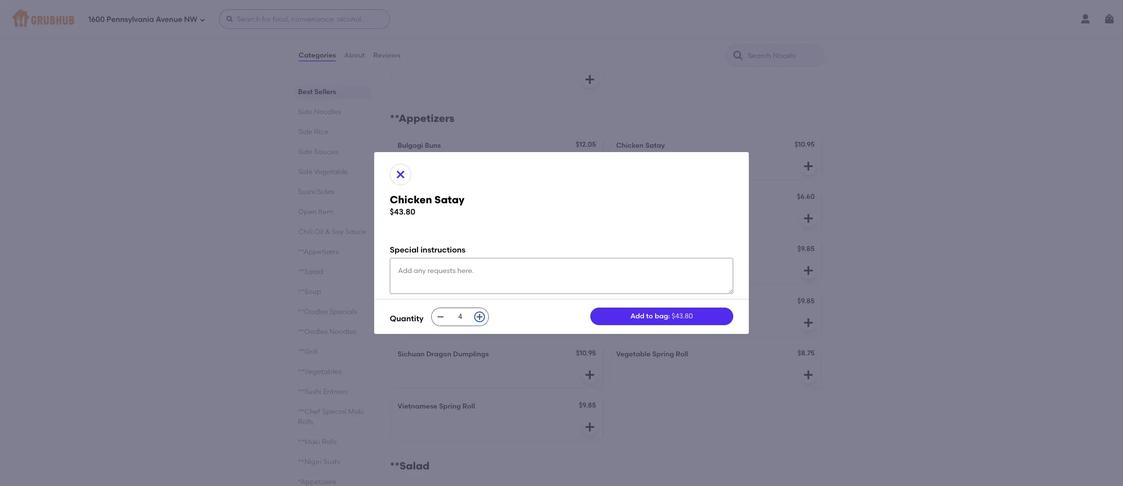 Task type: locate. For each thing, give the bounding box(es) containing it.
side vegetable tab
[[298, 167, 367, 177]]

chicken
[[616, 142, 644, 150], [390, 194, 432, 206]]

vegetable inside tab
[[314, 168, 348, 176]]

vegetable down side sauces tab on the left of page
[[314, 168, 348, 176]]

side inside side noodles tab
[[298, 108, 313, 116]]

best sellers
[[298, 88, 336, 96]]

svg image for $10.95
[[803, 161, 815, 172]]

entrees
[[323, 388, 348, 396]]

best sellers tab
[[298, 87, 367, 97]]

low
[[398, 55, 411, 63]]

noodles down specials
[[329, 328, 357, 336]]

**appetizers down oil
[[298, 248, 339, 256]]

0 vertical spatial rolls
[[298, 418, 313, 427]]

to
[[646, 312, 653, 321]]

0 vertical spatial noodles
[[314, 108, 341, 116]]

noodles for **oodles noodles
[[329, 328, 357, 336]]

rolls inside **chef special maki rolls
[[298, 418, 313, 427]]

svg image
[[1104, 13, 1116, 25], [803, 161, 815, 172], [803, 213, 815, 225], [584, 317, 596, 329]]

0 horizontal spatial chicken
[[390, 194, 432, 206]]

side rice tab
[[298, 127, 367, 137]]

1 vertical spatial noodles
[[329, 328, 357, 336]]

1 vertical spatial chicken
[[390, 194, 432, 206]]

rolls right **maki on the bottom of the page
[[322, 438, 337, 447]]

special
[[390, 246, 419, 255], [322, 408, 347, 416]]

soy
[[440, 55, 452, 63], [332, 228, 344, 236]]

0 vertical spatial **salad
[[298, 268, 324, 276]]

0 vertical spatial roll
[[676, 351, 688, 359]]

special left 'calamari'
[[390, 246, 419, 255]]

0 vertical spatial $10.95
[[795, 141, 815, 149]]

soy right "&"
[[332, 228, 344, 236]]

1 horizontal spatial rolls
[[322, 438, 337, 447]]

side
[[298, 108, 313, 116], [298, 128, 313, 136], [298, 148, 313, 156], [298, 168, 313, 176]]

0 horizontal spatial sauce
[[345, 228, 366, 236]]

**nigiri
[[298, 458, 322, 467]]

sushi left sides
[[298, 188, 315, 196]]

0 vertical spatial **oodles
[[298, 308, 328, 316]]

1 vertical spatial soy
[[332, 228, 344, 236]]

side left 'sauces'
[[298, 148, 313, 156]]

crabmeat wonton button
[[392, 188, 603, 231]]

side for side noodles
[[298, 108, 313, 116]]

bag:
[[655, 312, 670, 321]]

side for side rice
[[298, 128, 313, 136]]

4 side from the top
[[298, 168, 313, 176]]

1 vertical spatial $10.95
[[576, 350, 596, 358]]

satay inside chicken satay $43.80
[[435, 194, 465, 206]]

side sauces tab
[[298, 147, 367, 157]]

svg image for $9.85
[[584, 317, 596, 329]]

spring right vietnamese
[[439, 403, 461, 411]]

$43.80 down "fries"
[[672, 312, 693, 321]]

side for side sauces
[[298, 148, 313, 156]]

1 vertical spatial **salad
[[390, 460, 430, 473]]

0 horizontal spatial vegetable
[[314, 168, 348, 176]]

1 vertical spatial $43.80
[[672, 312, 693, 321]]

side down best
[[298, 108, 313, 116]]

0 horizontal spatial **salad
[[298, 268, 324, 276]]

tab
[[298, 477, 367, 487]]

**oodles noodles
[[298, 328, 357, 336]]

$43.80
[[390, 207, 416, 217], [672, 312, 693, 321]]

0 horizontal spatial $43.80
[[390, 207, 416, 217]]

satay
[[646, 142, 665, 150], [435, 194, 465, 206]]

0 vertical spatial $43.80
[[390, 207, 416, 217]]

1 vertical spatial sauce
[[345, 228, 366, 236]]

maki
[[348, 408, 364, 416]]

roll
[[676, 351, 688, 359], [463, 403, 475, 411]]

0 vertical spatial sauce
[[454, 55, 475, 63]]

1 **oodles from the top
[[298, 308, 328, 316]]

**vegetables tab
[[298, 367, 367, 377]]

bulgogi
[[398, 142, 423, 150]]

1 vertical spatial rolls
[[322, 438, 337, 447]]

**chef special maki rolls
[[298, 408, 364, 427]]

1600
[[88, 15, 105, 24]]

$9.85 inside $9.85 button
[[798, 245, 815, 253]]

"fries"
[[678, 298, 700, 307]]

0 horizontal spatial spring
[[439, 403, 461, 411]]

1 horizontal spatial roll
[[676, 351, 688, 359]]

sauces
[[314, 148, 338, 156]]

sauce
[[454, 55, 475, 63], [345, 228, 366, 236]]

0 horizontal spatial soy
[[332, 228, 344, 236]]

**oodles up **grill at the left
[[298, 328, 328, 336]]

1 vertical spatial **oodles
[[298, 328, 328, 336]]

sushi sides
[[298, 188, 335, 196]]

0 vertical spatial soy
[[440, 55, 452, 63]]

vietnamese
[[398, 403, 438, 411]]

0 vertical spatial spring
[[653, 351, 674, 359]]

**appetizers inside tab
[[298, 248, 339, 256]]

sauce right sodium at the left top
[[454, 55, 475, 63]]

side noodles tab
[[298, 107, 367, 117]]

Special instructions text field
[[390, 258, 734, 294]]

sellers
[[314, 88, 336, 96]]

dumplings right 'dragon'
[[453, 351, 489, 359]]

rolls
[[298, 418, 313, 427], [322, 438, 337, 447]]

side inside side sauces tab
[[298, 148, 313, 156]]

&
[[325, 228, 330, 236]]

1 vertical spatial satay
[[435, 194, 465, 206]]

side left "rice"
[[298, 128, 313, 136]]

1 vertical spatial roll
[[463, 403, 475, 411]]

2 side from the top
[[298, 128, 313, 136]]

0 horizontal spatial roll
[[463, 403, 475, 411]]

sushi
[[298, 188, 315, 196], [323, 458, 341, 467]]

1 horizontal spatial chicken
[[616, 142, 644, 150]]

1 horizontal spatial spring
[[653, 351, 674, 359]]

**appetizers
[[390, 112, 455, 125], [298, 248, 339, 256]]

low sodium soy sauce button
[[392, 48, 603, 92]]

chicken inside chicken satay $43.80
[[390, 194, 432, 206]]

noodles down sellers
[[314, 108, 341, 116]]

1 horizontal spatial **salad
[[390, 460, 430, 473]]

rolls down **chef
[[298, 418, 313, 427]]

spices
[[638, 298, 660, 307]]

1 horizontal spatial vegetable
[[616, 351, 651, 359]]

**appetizers up bulgogi buns
[[390, 112, 455, 125]]

1600 pennsylvania avenue nw
[[88, 15, 197, 24]]

sushi down **maki rolls tab
[[323, 458, 341, 467]]

open
[[298, 208, 317, 216]]

spring for vegetable
[[653, 351, 674, 359]]

1 horizontal spatial sauce
[[454, 55, 475, 63]]

sauce right "&"
[[345, 228, 366, 236]]

1 horizontal spatial $43.80
[[672, 312, 693, 321]]

$8.75
[[798, 350, 815, 358]]

$43.80 down crabmeat
[[390, 207, 416, 217]]

side sauces
[[298, 148, 338, 156]]

$9.85
[[798, 245, 815, 253], [579, 297, 596, 306], [798, 297, 815, 306], [579, 402, 596, 410]]

0 horizontal spatial **appetizers
[[298, 248, 339, 256]]

0 horizontal spatial sushi
[[298, 188, 315, 196]]

Search Nooshi search field
[[747, 51, 822, 61]]

sichuan dragon dumplings
[[398, 351, 489, 359]]

instructions
[[421, 246, 466, 255]]

Input item quantity number field
[[450, 309, 471, 326]]

**maki
[[298, 438, 320, 447]]

sushi inside **nigiri sushi 'tab'
[[323, 458, 341, 467]]

vegetable down add
[[616, 351, 651, 359]]

noodles inside tab
[[314, 108, 341, 116]]

svg image inside the "main navigation" 'navigation'
[[1104, 13, 1116, 25]]

sichuan
[[398, 351, 425, 359]]

0 horizontal spatial satay
[[435, 194, 465, 206]]

$10.95
[[795, 141, 815, 149], [576, 350, 596, 358]]

dumplings
[[433, 298, 469, 307], [453, 351, 489, 359]]

side inside side vegetable tab
[[298, 168, 313, 176]]

**oodles inside **oodles noodles tab
[[298, 328, 328, 336]]

3 side from the top
[[298, 148, 313, 156]]

chicken right the $12.05
[[616, 142, 644, 150]]

1 horizontal spatial sushi
[[323, 458, 341, 467]]

1 vertical spatial **appetizers
[[298, 248, 339, 256]]

firefly
[[398, 246, 418, 254]]

spring
[[653, 351, 674, 359], [439, 403, 461, 411]]

1 vertical spatial sushi
[[323, 458, 341, 467]]

side inside 'tab'
[[298, 128, 313, 136]]

noodles for side noodles
[[314, 108, 341, 116]]

noodles
[[314, 108, 341, 116], [329, 328, 357, 336]]

**nigiri sushi
[[298, 458, 341, 467]]

svg image
[[226, 15, 234, 23], [199, 17, 205, 23], [584, 74, 596, 86], [395, 169, 407, 180], [803, 265, 815, 277], [437, 313, 445, 321], [476, 313, 484, 321], [803, 317, 815, 329], [584, 370, 596, 381], [803, 370, 815, 381], [584, 422, 596, 434]]

dumplings up input item quantity 'number field'
[[433, 298, 469, 307]]

2 **oodles from the top
[[298, 328, 328, 336]]

chicken left wonton
[[390, 194, 432, 206]]

1 horizontal spatial special
[[390, 246, 419, 255]]

0 horizontal spatial rolls
[[298, 418, 313, 427]]

spring down bag: in the right of the page
[[653, 351, 674, 359]]

1 vertical spatial special
[[322, 408, 347, 416]]

special instructions
[[390, 246, 466, 255]]

0 vertical spatial chicken
[[616, 142, 644, 150]]

**salad
[[298, 268, 324, 276], [390, 460, 430, 473]]

0 vertical spatial vegetable
[[314, 168, 348, 176]]

0 horizontal spatial special
[[322, 408, 347, 416]]

noodles inside tab
[[329, 328, 357, 336]]

1 horizontal spatial soy
[[440, 55, 452, 63]]

side up the sushi sides
[[298, 168, 313, 176]]

0 vertical spatial sushi
[[298, 188, 315, 196]]

soy right sodium at the left top
[[440, 55, 452, 63]]

**oodles
[[298, 308, 328, 316], [298, 328, 328, 336]]

firefly calamari button
[[392, 240, 603, 284]]

0 vertical spatial **appetizers
[[390, 112, 455, 125]]

1 vertical spatial spring
[[439, 403, 461, 411]]

special down "entrees"
[[322, 408, 347, 416]]

**oodles specials tab
[[298, 307, 367, 317]]

1 horizontal spatial satay
[[646, 142, 665, 150]]

vegetable
[[314, 168, 348, 176], [616, 351, 651, 359]]

0 vertical spatial satay
[[646, 142, 665, 150]]

sodium
[[413, 55, 438, 63]]

calamari
[[420, 246, 452, 254]]

1 side from the top
[[298, 108, 313, 116]]

**oodles inside **oodles specials tab
[[298, 308, 328, 316]]

**oodles down **soup
[[298, 308, 328, 316]]



Task type: vqa. For each thing, say whether or not it's contained in the screenshot.
2nd 4.4 from right
no



Task type: describe. For each thing, give the bounding box(es) containing it.
**oodles for **oodles specials
[[298, 308, 328, 316]]

item
[[318, 208, 333, 216]]

spring for vietnamese
[[439, 403, 461, 411]]

about button
[[344, 38, 366, 73]]

dragon
[[426, 351, 452, 359]]

**oodles for **oodles noodles
[[298, 328, 328, 336]]

tofu
[[662, 298, 676, 307]]

add
[[631, 312, 645, 321]]

**grill tab
[[298, 347, 367, 357]]

0 vertical spatial special
[[390, 246, 419, 255]]

firefly calamari
[[398, 246, 452, 254]]

svg image for $6.60
[[803, 213, 815, 225]]

$43.80 inside chicken satay $43.80
[[390, 207, 416, 217]]

search icon image
[[733, 50, 744, 61]]

seven spices tofu "fries"
[[616, 298, 700, 307]]

**salad inside **salad tab
[[298, 268, 324, 276]]

rice
[[314, 128, 328, 136]]

crabmeat wonton
[[398, 194, 460, 202]]

bulgogi buns
[[398, 142, 441, 150]]

sides
[[317, 188, 335, 196]]

japanese
[[398, 298, 431, 307]]

**sushi entrees
[[298, 388, 348, 396]]

0 vertical spatial dumplings
[[433, 298, 469, 307]]

rolls inside tab
[[322, 438, 337, 447]]

0 horizontal spatial $10.95
[[576, 350, 596, 358]]

chicken for chicken satay
[[616, 142, 644, 150]]

**oodles noodles tab
[[298, 327, 367, 337]]

$9.85 button
[[611, 240, 821, 284]]

1 horizontal spatial $10.95
[[795, 141, 815, 149]]

1 horizontal spatial **appetizers
[[390, 112, 455, 125]]

1 vertical spatial dumplings
[[453, 351, 489, 359]]

**grill
[[298, 348, 318, 356]]

**sushi
[[298, 388, 322, 396]]

satay for chicken satay $43.80
[[435, 194, 465, 206]]

buns
[[425, 142, 441, 150]]

vietnamese spring roll
[[398, 403, 475, 411]]

best
[[298, 88, 313, 96]]

**appetizers tab
[[298, 247, 367, 257]]

nw
[[184, 15, 197, 24]]

sauce inside tab
[[345, 228, 366, 236]]

quantity
[[390, 314, 424, 323]]

reviews button
[[373, 38, 401, 73]]

japanese dumplings
[[398, 298, 469, 307]]

soy inside button
[[440, 55, 452, 63]]

sauce inside button
[[454, 55, 475, 63]]

$12.05
[[576, 141, 596, 149]]

**maki rolls tab
[[298, 437, 367, 448]]

chili
[[298, 228, 313, 236]]

specials
[[329, 308, 357, 316]]

**sushi entrees tab
[[298, 387, 367, 397]]

soy inside tab
[[332, 228, 344, 236]]

chicken satay
[[616, 142, 665, 150]]

$6.60 button
[[611, 188, 821, 231]]

chicken satay $43.80
[[390, 194, 465, 217]]

categories button
[[298, 38, 337, 73]]

categories
[[299, 51, 336, 59]]

crabmeat
[[398, 194, 433, 202]]

sushi sides tab
[[298, 187, 367, 197]]

1 vertical spatial vegetable
[[616, 351, 651, 359]]

open item
[[298, 208, 333, 216]]

**soup tab
[[298, 287, 367, 297]]

**chef
[[298, 408, 320, 416]]

main navigation navigation
[[0, 0, 1123, 38]]

chicken for chicken satay $43.80
[[390, 194, 432, 206]]

chili oil & soy sauce
[[298, 228, 366, 236]]

**salad tab
[[298, 267, 367, 277]]

**nigiri sushi tab
[[298, 457, 367, 468]]

satay for chicken satay
[[646, 142, 665, 150]]

oil
[[314, 228, 324, 236]]

**vegetables
[[298, 368, 342, 376]]

add to bag: $43.80
[[631, 312, 693, 321]]

sushi inside sushi sides tab
[[298, 188, 315, 196]]

roll for vietnamese spring roll
[[463, 403, 475, 411]]

special inside **chef special maki rolls
[[322, 408, 347, 416]]

chili oil & soy sauce tab
[[298, 227, 367, 237]]

reviews
[[373, 51, 401, 59]]

side rice
[[298, 128, 328, 136]]

**oodles specials
[[298, 308, 357, 316]]

**chef special maki rolls tab
[[298, 407, 367, 428]]

low sodium soy sauce
[[398, 55, 475, 63]]

avenue
[[156, 15, 182, 24]]

vegetable spring roll
[[616, 351, 688, 359]]

wonton
[[434, 194, 460, 202]]

side noodles
[[298, 108, 341, 116]]

open item tab
[[298, 207, 367, 217]]

side for side vegetable
[[298, 168, 313, 176]]

pennsylvania
[[107, 15, 154, 24]]

about
[[344, 51, 365, 59]]

**maki rolls
[[298, 438, 337, 447]]

roll for vegetable spring roll
[[676, 351, 688, 359]]

side vegetable
[[298, 168, 348, 176]]

$6.60
[[797, 193, 815, 201]]

**soup
[[298, 288, 321, 296]]

seven
[[616, 298, 636, 307]]



